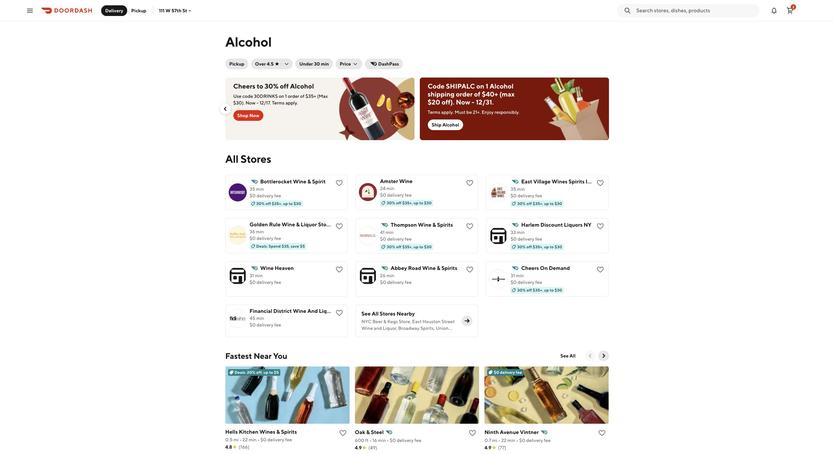 Task type: locate. For each thing, give the bounding box(es) containing it.
wine heaven
[[260, 265, 294, 272]]

see for see all
[[561, 354, 569, 359]]

wine inside the golden rule wine & liquor store inc, 36 min $0 delivery fee
[[282, 222, 295, 228]]

0 horizontal spatial 4.9
[[355, 445, 362, 451]]

0 vertical spatial pickup
[[131, 8, 146, 13]]

1 vertical spatial wines
[[260, 429, 276, 435]]

30% off $35+, up to $30 down '33 min $0 delivery fee'
[[518, 245, 563, 250]]

shop now button
[[233, 110, 264, 121]]

up
[[414, 201, 419, 206], [283, 201, 288, 206], [544, 201, 549, 206], [414, 245, 419, 250], [544, 245, 549, 250], [544, 288, 549, 293], [264, 370, 269, 375]]

fee inside "amster wine 24 min $0 delivery fee"
[[405, 193, 412, 198]]

$30 up abbey road wine & spirits
[[424, 245, 432, 250]]

click to add this store to your saved list image
[[466, 223, 474, 231], [466, 266, 474, 274], [597, 266, 605, 274], [336, 309, 344, 317], [599, 429, 607, 437]]

0 horizontal spatial pickup button
[[127, 5, 150, 16]]

0 vertical spatial pickup button
[[127, 5, 150, 16]]

–
[[257, 100, 259, 106]]

order left $35+ on the left
[[288, 94, 299, 99]]

fee
[[405, 193, 412, 198], [274, 193, 281, 199], [536, 193, 543, 199], [274, 236, 281, 241], [405, 237, 412, 242], [536, 237, 543, 242], [274, 280, 281, 285], [405, 280, 412, 285], [536, 280, 543, 285], [274, 323, 281, 328], [516, 370, 522, 375], [285, 437, 292, 443], [415, 438, 422, 443], [544, 438, 551, 443]]

• up (77) at the bottom of page
[[499, 438, 501, 443]]

30% off $35+, up to $30 down 'on'
[[518, 288, 563, 293]]

of inside 'use code 30drinks on 1 order of $35+ (max $30). now – 12/17. terms apply.'
[[300, 94, 305, 99]]

1 vertical spatial deals:
[[235, 370, 246, 375]]

$5 right save
[[300, 244, 305, 249]]

2 4.9 from the left
[[485, 445, 492, 451]]

notification bell image
[[771, 6, 779, 14]]

apply.
[[286, 100, 298, 106], [442, 110, 454, 115]]

1 vertical spatial all
[[372, 311, 379, 317]]

click to add this store to your saved list image
[[336, 179, 344, 187], [466, 179, 474, 187], [597, 179, 605, 187], [336, 223, 344, 231], [597, 223, 605, 231], [336, 266, 344, 274], [339, 429, 347, 437], [469, 429, 477, 437]]

alcohol right ship
[[443, 122, 459, 128]]

deals: left spend
[[256, 244, 268, 249]]

0 horizontal spatial 35
[[250, 187, 255, 192]]

$0 inside 26 min $0 delivery fee
[[380, 280, 386, 285]]

min right "33"
[[517, 230, 525, 235]]

cheers left 'on'
[[522, 265, 539, 272]]

off for cheers
[[527, 288, 532, 293]]

wine inside "amster wine 24 min $0 delivery fee"
[[399, 178, 413, 185]]

$​0 for ninth avenue vintner
[[520, 438, 526, 443]]

avenue
[[500, 429, 519, 436]]

stores
[[241, 153, 271, 165], [380, 311, 396, 317]]

0 horizontal spatial on
[[279, 94, 284, 99]]

1 horizontal spatial liquor
[[319, 308, 335, 315]]

off down 41 min $0 delivery fee
[[396, 245, 402, 250]]

stores up "bottlerocket"
[[241, 153, 271, 165]]

1 vertical spatial see
[[561, 354, 569, 359]]

see for see all stores nearby
[[362, 311, 371, 317]]

mi inside hells kitchen wines & spirits 0.5 mi • 22 min • $​0 delivery fee
[[234, 437, 239, 443]]

dashpass button
[[365, 59, 403, 69]]

$30 up thompson wine & spirits
[[424, 201, 432, 206]]

0 horizontal spatial all
[[225, 153, 239, 165]]

to down cheers on demand on the right bottom of the page
[[550, 288, 554, 293]]

30% off $35+, up to $30 for cheers on demand
[[518, 288, 563, 293]]

deals: for deals: spend $35, save $5
[[256, 244, 268, 249]]

liquor right and
[[319, 308, 335, 315]]

& inside hells kitchen wines & spirits 0.5 mi • 22 min • $​0 delivery fee
[[277, 429, 280, 435]]

0 vertical spatial apply.
[[286, 100, 298, 106]]

$0 inside financial district wine and liquor 45 min $0 delivery fee
[[250, 323, 256, 328]]

price button
[[336, 59, 363, 69]]

liquors
[[564, 222, 583, 228]]

0 vertical spatial terms
[[272, 100, 285, 106]]

min down ninth avenue vintner
[[508, 438, 516, 443]]

0 horizontal spatial 22
[[243, 437, 248, 443]]

4.9 down 0.7
[[485, 445, 492, 451]]

31 min $0 delivery fee for wine
[[250, 273, 281, 285]]

$35+, down 41 min $0 delivery fee
[[403, 245, 413, 250]]

30% for thompson wine & spirits
[[387, 245, 395, 250]]

4.9 down 600
[[355, 445, 362, 451]]

1 horizontal spatial terms
[[428, 110, 441, 115]]

up down cheers on demand on the right bottom of the page
[[544, 288, 549, 293]]

inc
[[586, 179, 594, 185]]

1 horizontal spatial on
[[477, 82, 485, 90]]

min inside the golden rule wine & liquor store inc, 36 min $0 delivery fee
[[256, 229, 264, 235]]

cheers to 30% off alcohol
[[233, 82, 314, 90]]

& right oak
[[367, 429, 370, 436]]

0 horizontal spatial 1
[[285, 94, 287, 99]]

(49)
[[369, 445, 378, 451]]

min down wine heaven in the left of the page
[[255, 273, 263, 279]]

1 vertical spatial $5
[[274, 370, 279, 375]]

31
[[250, 273, 254, 279], [511, 273, 515, 279]]

1 horizontal spatial all
[[372, 311, 379, 317]]

off up 'use code 30drinks on 1 order of $35+ (max $30). now – 12/17. terms apply.'
[[280, 82, 289, 90]]

2 vertical spatial all
[[570, 354, 576, 359]]

see all
[[561, 354, 576, 359]]

spirits
[[569, 179, 585, 185], [437, 222, 453, 228], [442, 265, 458, 272], [281, 429, 297, 435]]

liquor
[[301, 222, 317, 228], [319, 308, 335, 315]]

up for bottlerocket wine & spirit
[[283, 201, 288, 206]]

spend
[[269, 244, 281, 249]]

2 35 min $0 delivery fee from the left
[[511, 187, 543, 199]]

cheers for cheers to 30% off alcohol
[[233, 82, 256, 90]]

up up cheers on demand on the right bottom of the page
[[544, 245, 549, 250]]

1 35 min $0 delivery fee from the left
[[250, 187, 281, 199]]

click to add this store to your saved list image for abbey road wine & spirits
[[466, 266, 474, 274]]

pickup button left 111
[[127, 5, 150, 16]]

off down cheers on demand on the right bottom of the page
[[527, 288, 532, 293]]

41 min $0 delivery fee
[[380, 230, 412, 242]]

fastest
[[225, 352, 252, 361]]

min inside "amster wine 24 min $0 delivery fee"
[[387, 186, 395, 191]]

35 for east village wines spirits inc
[[511, 187, 517, 192]]

1 horizontal spatial apply.
[[442, 110, 454, 115]]

Store search: begin typing to search for stores available on DoorDash text field
[[637, 7, 756, 14]]

0 horizontal spatial deals:
[[235, 370, 246, 375]]

now
[[456, 98, 471, 106], [246, 100, 256, 106], [250, 113, 260, 118]]

0 vertical spatial deals:
[[256, 244, 268, 249]]

1 31 min $0 delivery fee from the left
[[250, 273, 281, 285]]

harlem discount liquors ny
[[522, 222, 592, 228]]

up down 'bottlerocket wine & spirit'
[[283, 201, 288, 206]]

0 horizontal spatial $5
[[274, 370, 279, 375]]

terms down the $20
[[428, 110, 441, 115]]

2 31 from the left
[[511, 273, 515, 279]]

30% off $35+, up to $30 up rule
[[256, 201, 301, 206]]

0 vertical spatial liquor
[[301, 222, 317, 228]]

20%
[[247, 370, 256, 375]]

min down "golden"
[[256, 229, 264, 235]]

30% off $35+, up to $30 down "amster wine 24 min $0 delivery fee"
[[387, 201, 432, 206]]

1 vertical spatial liquor
[[319, 308, 335, 315]]

min right 41
[[386, 230, 394, 235]]

22 inside hells kitchen wines & spirits 0.5 mi • 22 min • $​0 delivery fee
[[243, 437, 248, 443]]

1 up $40+
[[486, 82, 489, 90]]

31 min $0 delivery fee for cheers
[[511, 273, 543, 285]]

1 horizontal spatial 22
[[502, 438, 507, 443]]

0 horizontal spatial pickup
[[131, 8, 146, 13]]

order
[[456, 90, 473, 98], [288, 94, 299, 99]]

$30 down 'bottlerocket wine & spirit'
[[294, 201, 301, 206]]

& inside the golden rule wine & liquor store inc, 36 min $0 delivery fee
[[296, 222, 300, 228]]

fee inside 41 min $0 delivery fee
[[405, 237, 412, 242]]

pickup left over
[[229, 61, 245, 67]]

22 up "(166)"
[[243, 437, 248, 443]]

cheers up code
[[233, 82, 256, 90]]

31 min $0 delivery fee
[[250, 273, 281, 285], [511, 273, 543, 285]]

1 horizontal spatial order
[[456, 90, 473, 98]]

ship alcohol button
[[428, 120, 463, 130]]

$35+, down "amster wine 24 min $0 delivery fee"
[[403, 201, 413, 206]]

$0 inside the golden rule wine & liquor store inc, 36 min $0 delivery fee
[[250, 236, 256, 241]]

35 min $0 delivery fee for east village wines spirits inc
[[511, 187, 543, 199]]

pickup
[[131, 8, 146, 13], [229, 61, 245, 67]]

to up abbey road wine & spirits
[[420, 245, 424, 250]]

1 vertical spatial stores
[[380, 311, 396, 317]]

0 horizontal spatial 31 min $0 delivery fee
[[250, 273, 281, 285]]

2 horizontal spatial $​0
[[520, 438, 526, 443]]

liquor inside the golden rule wine & liquor store inc, 36 min $0 delivery fee
[[301, 222, 317, 228]]

1 inside 'use code 30drinks on 1 order of $35+ (max $30). now – 12/17. terms apply.'
[[285, 94, 287, 99]]

cheers for cheers on demand
[[522, 265, 539, 272]]

up up road
[[414, 245, 419, 250]]

1
[[486, 82, 489, 90], [285, 94, 287, 99]]

$30 for bottlerocket wine & spirit
[[294, 201, 301, 206]]

0 horizontal spatial order
[[288, 94, 299, 99]]

fastest near you link
[[225, 351, 287, 362]]

0 horizontal spatial wines
[[260, 429, 276, 435]]

1 4.9 from the left
[[355, 445, 362, 451]]

wine right the thompson
[[418, 222, 432, 228]]

fee inside hells kitchen wines & spirits 0.5 mi • 22 min • $​0 delivery fee
[[285, 437, 292, 443]]

$​0
[[261, 437, 267, 443], [390, 438, 396, 443], [520, 438, 526, 443]]

0 horizontal spatial see
[[362, 311, 371, 317]]

wines right kitchen
[[260, 429, 276, 435]]

pickup left 111
[[131, 8, 146, 13]]

min inside hells kitchen wines & spirits 0.5 mi • 22 min • $​0 delivery fee
[[249, 437, 257, 443]]

wine
[[399, 178, 413, 185], [293, 179, 307, 185], [282, 222, 295, 228], [418, 222, 432, 228], [260, 265, 274, 272], [423, 265, 436, 272], [293, 308, 307, 315]]

1 horizontal spatial 35 min $0 delivery fee
[[511, 187, 543, 199]]

$30 down demand at the bottom right of the page
[[555, 288, 563, 293]]

click to add this store to your saved list image for cheers on demand
[[597, 266, 605, 274]]

now inside button
[[250, 113, 260, 118]]

22
[[243, 437, 248, 443], [502, 438, 507, 443]]

1 vertical spatial on
[[279, 94, 284, 99]]

1 horizontal spatial deals:
[[256, 244, 268, 249]]

$​0 for oak & steel
[[390, 438, 396, 443]]

1 horizontal spatial pickup
[[229, 61, 245, 67]]

30% up "golden"
[[256, 201, 265, 206]]

0 horizontal spatial terms
[[272, 100, 285, 106]]

use code 30drinks on 1 order of $35+ (max $30). now – 12/17. terms apply.
[[233, 94, 328, 106]]

w
[[166, 8, 171, 13]]

$0 inside 41 min $0 delivery fee
[[380, 237, 386, 242]]

& up save
[[296, 222, 300, 228]]

pickup button left over
[[225, 59, 249, 69]]

$30 up the "harlem discount liquors ny"
[[555, 201, 563, 206]]

previous button of carousel image
[[587, 353, 594, 360]]

on inside 'use code 30drinks on 1 order of $35+ (max $30). now – 12/17. terms apply.'
[[279, 94, 284, 99]]

thompson wine & spirits
[[391, 222, 453, 228]]

2
[[793, 5, 795, 9]]

ny
[[584, 222, 592, 228]]

1 horizontal spatial 35
[[511, 187, 517, 192]]

wine left and
[[293, 308, 307, 315]]

wine right amster
[[399, 178, 413, 185]]

1 horizontal spatial $5
[[300, 244, 305, 249]]

0 horizontal spatial stores
[[241, 153, 271, 165]]

off down "amster wine 24 min $0 delivery fee"
[[396, 201, 402, 206]]

$20
[[428, 98, 441, 106]]

1 vertical spatial apply.
[[442, 110, 454, 115]]

wines for spirits
[[552, 179, 568, 185]]

1 vertical spatial cheers
[[522, 265, 539, 272]]

0 horizontal spatial 35 min $0 delivery fee
[[250, 187, 281, 199]]

fee inside 26 min $0 delivery fee
[[405, 280, 412, 285]]

2 31 min $0 delivery fee from the left
[[511, 273, 543, 285]]

delivery inside the golden rule wine & liquor store inc, 36 min $0 delivery fee
[[257, 236, 274, 241]]

0 vertical spatial 1
[[486, 82, 489, 90]]

1 horizontal spatial of
[[474, 90, 481, 98]]

off up rule
[[266, 201, 271, 206]]

1 horizontal spatial 31
[[511, 273, 515, 279]]

0 horizontal spatial mi
[[234, 437, 239, 443]]

nearby
[[397, 311, 415, 317]]

& right road
[[437, 265, 441, 272]]

1 vertical spatial pickup button
[[225, 59, 249, 69]]

min inside 26 min $0 delivery fee
[[387, 273, 395, 279]]

1 inside code shipalc on 1 alcohol shipping order of $40+ (max $20 off). now - 12/31.
[[486, 82, 489, 90]]

min down amster
[[387, 186, 395, 191]]

0.7 mi • 22 min • $​0 delivery fee
[[485, 438, 551, 443]]

min right 26 on the left of the page
[[387, 273, 395, 279]]

apply. down cheers to 30% off alcohol
[[286, 100, 298, 106]]

road
[[408, 265, 421, 272]]

2 horizontal spatial all
[[570, 354, 576, 359]]

1 horizontal spatial see
[[561, 354, 569, 359]]

all
[[225, 153, 239, 165], [372, 311, 379, 317], [570, 354, 576, 359]]

12/31.
[[476, 98, 494, 106]]

1 31 from the left
[[250, 273, 254, 279]]

open menu image
[[26, 6, 34, 14]]

0 vertical spatial on
[[477, 82, 485, 90]]

alcohol up (max
[[490, 82, 514, 90]]

now left – at the left
[[246, 100, 256, 106]]

30% down "amster wine 24 min $0 delivery fee"
[[387, 201, 395, 206]]

41
[[380, 230, 385, 235]]

inc,
[[333, 222, 342, 228]]

33 min $0 delivery fee
[[511, 230, 543, 242]]

min down financial
[[256, 316, 264, 321]]

1 35 from the left
[[250, 187, 255, 192]]

$35,
[[282, 244, 290, 249]]

delivery
[[387, 193, 404, 198], [257, 193, 274, 199], [518, 193, 535, 199], [257, 236, 274, 241], [387, 237, 404, 242], [518, 237, 535, 242], [257, 280, 274, 285], [387, 280, 404, 285], [518, 280, 535, 285], [257, 323, 274, 328], [500, 370, 515, 375], [268, 437, 284, 443], [397, 438, 414, 443], [527, 438, 543, 443]]

deals:
[[256, 244, 268, 249], [235, 370, 246, 375]]

on up $40+
[[477, 82, 485, 90]]

of
[[474, 90, 481, 98], [300, 94, 305, 99]]

4.5
[[267, 61, 274, 67]]

now left -
[[456, 98, 471, 106]]

2 35 from the left
[[511, 187, 517, 192]]

0 vertical spatial cheers
[[233, 82, 256, 90]]

1 horizontal spatial cheers
[[522, 265, 539, 272]]

mi right 0.5
[[234, 437, 239, 443]]

1 horizontal spatial 1
[[486, 82, 489, 90]]

0 horizontal spatial cheers
[[233, 82, 256, 90]]

of left $35+ on the left
[[300, 94, 305, 99]]

abbey
[[391, 265, 407, 272]]

$5 down you
[[274, 370, 279, 375]]

30% for bottlerocket wine & spirit
[[256, 201, 265, 206]]

$30
[[424, 201, 432, 206], [294, 201, 301, 206], [555, 201, 563, 206], [424, 245, 432, 250], [555, 245, 563, 250], [555, 288, 563, 293]]

east village wines spirits inc
[[522, 179, 594, 185]]

spirit
[[312, 179, 326, 185]]

30% down cheers on demand on the right bottom of the page
[[518, 288, 526, 293]]

• up "(166)"
[[240, 437, 242, 443]]

31 min $0 delivery fee down wine heaven in the left of the page
[[250, 273, 281, 285]]

26
[[380, 273, 386, 279]]

(max
[[500, 90, 515, 98]]

0 vertical spatial stores
[[241, 153, 271, 165]]

1 horizontal spatial 31 min $0 delivery fee
[[511, 273, 543, 285]]

next button of carousel image
[[601, 353, 607, 360]]

deals: left 20%
[[235, 370, 246, 375]]

now inside code shipalc on 1 alcohol shipping order of $40+ (max $20 off). now - 12/31.
[[456, 98, 471, 106]]

price
[[340, 61, 351, 67]]

$35+, for east village wines spirits inc
[[533, 201, 544, 206]]

31 min $0 delivery fee down 'on'
[[511, 273, 543, 285]]

16
[[373, 438, 377, 443]]

of inside code shipalc on 1 alcohol shipping order of $40+ (max $20 off). now - 12/31.
[[474, 90, 481, 98]]

4.9 for oak & steel
[[355, 445, 362, 451]]

steel
[[371, 429, 384, 436]]

0 horizontal spatial of
[[300, 94, 305, 99]]

22 up (77) at the bottom of page
[[502, 438, 507, 443]]

min right 30
[[321, 61, 329, 67]]

wines inside hells kitchen wines & spirits 0.5 mi • 22 min • $​0 delivery fee
[[260, 429, 276, 435]]

0 horizontal spatial 31
[[250, 273, 254, 279]]

ship
[[432, 122, 442, 128]]

12/17.
[[260, 100, 271, 106]]

terms right 12/17.
[[272, 100, 285, 106]]

600
[[355, 438, 365, 443]]

30% up 30drinks at the left top of page
[[265, 82, 279, 90]]

1 vertical spatial 1
[[285, 94, 287, 99]]

31 for cheers on demand
[[511, 273, 515, 279]]

click to add this store to your saved list image for thompson wine & spirits
[[466, 223, 474, 231]]

off
[[280, 82, 289, 90], [396, 201, 402, 206], [266, 201, 271, 206], [527, 201, 532, 206], [396, 245, 402, 250], [527, 245, 532, 250], [527, 288, 532, 293]]

mi
[[234, 437, 239, 443], [493, 438, 498, 443]]

35 min $0 delivery fee down east
[[511, 187, 543, 199]]

30% for harlem discount liquors ny
[[518, 245, 526, 250]]

0 vertical spatial wines
[[552, 179, 568, 185]]

30%
[[265, 82, 279, 90], [387, 201, 395, 206], [256, 201, 265, 206], [518, 201, 526, 206], [387, 245, 395, 250], [518, 245, 526, 250], [518, 288, 526, 293]]

on
[[477, 82, 485, 90], [279, 94, 284, 99]]

1 horizontal spatial wines
[[552, 179, 568, 185]]

30
[[314, 61, 320, 67]]

0 vertical spatial see
[[362, 311, 371, 317]]

$30 for east village wines spirits inc
[[555, 201, 563, 206]]

1 vertical spatial terms
[[428, 110, 441, 115]]

delivery inside hells kitchen wines & spirits 0.5 mi • 22 min • $​0 delivery fee
[[268, 437, 284, 443]]

$35+
[[306, 94, 316, 99]]

30% off $35+, up to $30 for thompson wine & spirits
[[387, 245, 432, 250]]

wine right rule
[[282, 222, 295, 228]]

0 horizontal spatial liquor
[[301, 222, 317, 228]]

over 4.5 button
[[251, 59, 293, 69]]

1 horizontal spatial 4.9
[[485, 445, 492, 451]]

off down '33 min $0 delivery fee'
[[527, 245, 532, 250]]

wines right village
[[552, 179, 568, 185]]

up up discount
[[544, 201, 549, 206]]

1 horizontal spatial $​0
[[390, 438, 396, 443]]

30% down 41 min $0 delivery fee
[[387, 245, 395, 250]]

1 down cheers to 30% off alcohol
[[285, 94, 287, 99]]

0 horizontal spatial apply.
[[286, 100, 298, 106]]

35 min $0 delivery fee
[[250, 187, 281, 199], [511, 187, 543, 199]]

use
[[233, 94, 242, 99]]

see
[[362, 311, 371, 317], [561, 354, 569, 359]]

& right kitchen
[[277, 429, 280, 435]]

delivery inside "amster wine 24 min $0 delivery fee"
[[387, 193, 404, 198]]

0 horizontal spatial $​0
[[261, 437, 267, 443]]

& right the thompson
[[433, 222, 436, 228]]

$30 up demand at the bottom right of the page
[[555, 245, 563, 250]]

2 button
[[784, 4, 797, 17]]

liquor inside financial district wine and liquor 45 min $0 delivery fee
[[319, 308, 335, 315]]



Task type: vqa. For each thing, say whether or not it's contained in the screenshot.
the bottom Pickup
yes



Task type: describe. For each thing, give the bounding box(es) containing it.
min down "bottlerocket"
[[256, 187, 264, 192]]

off,
[[256, 370, 263, 375]]

to right off,
[[269, 370, 273, 375]]

35 for bottlerocket wine & spirit
[[250, 187, 255, 192]]

heaven
[[275, 265, 294, 272]]

dashpass
[[379, 61, 399, 67]]

30% for cheers on demand
[[518, 288, 526, 293]]

responsibly.
[[495, 110, 520, 115]]

terms inside 'use code 30drinks on 1 order of $35+ (max $30). now – 12/17. terms apply.'
[[272, 100, 285, 106]]

min down cheers on demand on the right bottom of the page
[[516, 273, 524, 279]]

shop
[[237, 113, 249, 118]]

liquor for and
[[319, 308, 335, 315]]

$35+, for cheers on demand
[[533, 288, 544, 293]]

save
[[291, 244, 299, 249]]

on
[[540, 265, 548, 272]]

1 horizontal spatial mi
[[493, 438, 498, 443]]

wine left heaven
[[260, 265, 274, 272]]

• right ft
[[370, 438, 372, 443]]

$30).
[[233, 100, 245, 106]]

hells
[[225, 429, 238, 435]]

• down ninth avenue vintner
[[517, 438, 519, 443]]

deals: 20% off, up to $5
[[235, 370, 279, 375]]

57th
[[172, 8, 182, 13]]

alcohol inside button
[[443, 122, 459, 128]]

$​0 inside hells kitchen wines & spirits 0.5 mi • 22 min • $​0 delivery fee
[[261, 437, 267, 443]]

you
[[273, 352, 287, 361]]

under 30 min
[[300, 61, 329, 67]]

st
[[183, 8, 187, 13]]

alcohol inside code shipalc on 1 alcohol shipping order of $40+ (max $20 off). now - 12/31.
[[490, 82, 514, 90]]

shop now
[[237, 113, 260, 118]]

min down east
[[517, 187, 525, 192]]

see all link
[[557, 351, 580, 362]]

$0 inside '33 min $0 delivery fee'
[[511, 237, 517, 242]]

24
[[380, 186, 386, 191]]

off).
[[442, 98, 455, 106]]

min inside financial district wine and liquor 45 min $0 delivery fee
[[256, 316, 264, 321]]

store
[[318, 222, 332, 228]]

min inside 41 min $0 delivery fee
[[386, 230, 394, 235]]

fastest near you
[[225, 352, 287, 361]]

golden
[[250, 222, 268, 228]]

0 vertical spatial $5
[[300, 244, 305, 249]]

east
[[522, 179, 533, 185]]

see all stores nearby
[[362, 311, 415, 317]]

0.5
[[225, 437, 233, 443]]

delivery inside '33 min $0 delivery fee'
[[518, 237, 535, 242]]

31 for wine heaven
[[250, 273, 254, 279]]

1 horizontal spatial stores
[[380, 311, 396, 317]]

fee inside the golden rule wine & liquor store inc, 36 min $0 delivery fee
[[274, 236, 281, 241]]

oak
[[355, 429, 365, 436]]

wine inside financial district wine and liquor 45 min $0 delivery fee
[[293, 308, 307, 315]]

ft
[[366, 438, 369, 443]]

apply. inside 'use code 30drinks on 1 order of $35+ (max $30). now – 12/17. terms apply.'
[[286, 100, 298, 106]]

$30 for cheers on demand
[[555, 288, 563, 293]]

abbey road wine & spirits
[[391, 265, 458, 272]]

demand
[[549, 265, 570, 272]]

off for bottlerocket
[[266, 201, 271, 206]]

up for thompson wine & spirits
[[414, 245, 419, 250]]

discount
[[541, 222, 563, 228]]

must
[[455, 110, 466, 115]]

26 min $0 delivery fee
[[380, 273, 412, 285]]

(166)
[[239, 445, 250, 450]]

30% off $35+, up to $30 for harlem discount liquors ny
[[518, 245, 563, 250]]

wine left spirit
[[293, 179, 307, 185]]

off for east
[[527, 201, 532, 206]]

delivery inside 26 min $0 delivery fee
[[387, 280, 404, 285]]

$35+, for bottlerocket wine & spirit
[[272, 201, 282, 206]]

be
[[467, 110, 472, 115]]

fee inside '33 min $0 delivery fee'
[[536, 237, 543, 242]]

vintner
[[520, 429, 539, 436]]

oak & steel
[[355, 429, 384, 436]]

3 items, open order cart image
[[787, 6, 795, 14]]

cheers on demand
[[522, 265, 570, 272]]

deals: for deals: 20% off, up to $5
[[235, 370, 246, 375]]

$30 for harlem discount liquors ny
[[555, 245, 563, 250]]

0 vertical spatial all
[[225, 153, 239, 165]]

see all image
[[464, 318, 471, 325]]

bottlerocket
[[260, 179, 292, 185]]

21+.
[[473, 110, 481, 115]]

to down discount
[[550, 245, 554, 250]]

(77)
[[498, 445, 507, 451]]

33
[[511, 230, 516, 235]]

0.7
[[485, 438, 492, 443]]

& left spirit
[[308, 179, 311, 185]]

600 ft • 16 min • $​0 delivery fee
[[355, 438, 422, 443]]

rule
[[269, 222, 281, 228]]

-
[[472, 98, 475, 106]]

financial
[[250, 308, 272, 315]]

and
[[308, 308, 318, 315]]

to up thompson wine & spirits
[[420, 201, 424, 206]]

previous button of carousel image
[[222, 106, 229, 112]]

harlem
[[522, 222, 540, 228]]

alcohol up over
[[225, 34, 272, 50]]

to up 30drinks at the left top of page
[[257, 82, 263, 90]]

delivery inside 41 min $0 delivery fee
[[387, 237, 404, 242]]

wine right road
[[423, 265, 436, 272]]

order inside code shipalc on 1 alcohol shipping order of $40+ (max $20 off). now - 12/31.
[[456, 90, 473, 98]]

delivery
[[105, 8, 123, 13]]

now inside 'use code 30drinks on 1 order of $35+ (max $30). now – 12/17. terms apply.'
[[246, 100, 256, 106]]

45
[[250, 316, 256, 321]]

$30 for thompson wine & spirits
[[424, 245, 432, 250]]

• right 16
[[387, 438, 389, 443]]

amster wine 24 min $0 delivery fee
[[380, 178, 413, 198]]

to down 'bottlerocket wine & spirit'
[[289, 201, 293, 206]]

spirits inside hells kitchen wines & spirits 0.5 mi • 22 min • $​0 delivery fee
[[281, 429, 297, 435]]

over
[[255, 61, 266, 67]]

1 horizontal spatial pickup button
[[225, 59, 249, 69]]

thompson
[[391, 222, 417, 228]]

over 4.5
[[255, 61, 274, 67]]

hells kitchen wines & spirits 0.5 mi • 22 min • $​0 delivery fee
[[225, 429, 297, 443]]

35 min $0 delivery fee for bottlerocket wine & spirit
[[250, 187, 281, 199]]

ninth
[[485, 429, 499, 436]]

4.8
[[225, 445, 232, 450]]

111 w 57th st
[[159, 8, 187, 13]]

min right 16
[[378, 438, 386, 443]]

code
[[243, 94, 253, 99]]

all stores
[[225, 153, 271, 165]]

$35+, for harlem discount liquors ny
[[533, 245, 544, 250]]

off for thompson
[[396, 245, 402, 250]]

min inside '33 min $0 delivery fee'
[[517, 230, 525, 235]]

$35+, for thompson wine & spirits
[[403, 245, 413, 250]]

under 30 min button
[[296, 59, 333, 69]]

order inside 'use code 30drinks on 1 order of $35+ (max $30). now – 12/17. terms apply.'
[[288, 94, 299, 99]]

ship alcohol
[[432, 122, 459, 128]]

to up discount
[[550, 201, 554, 206]]

fee inside financial district wine and liquor 45 min $0 delivery fee
[[274, 323, 281, 328]]

111
[[159, 8, 165, 13]]

all for see all
[[570, 354, 576, 359]]

wines for &
[[260, 429, 276, 435]]

• down kitchen
[[258, 437, 260, 443]]

min inside button
[[321, 61, 329, 67]]

36
[[250, 229, 255, 235]]

up for harlem discount liquors ny
[[544, 245, 549, 250]]

up for east village wines spirits inc
[[544, 201, 549, 206]]

up right off,
[[264, 370, 269, 375]]

bottlerocket wine & spirit
[[260, 179, 326, 185]]

up up thompson wine & spirits
[[414, 201, 419, 206]]

alcohol up $35+ on the left
[[290, 82, 314, 90]]

$0 inside "amster wine 24 min $0 delivery fee"
[[380, 193, 386, 198]]

code shipalc on 1 alcohol shipping order of $40+ (max $20 off). now - 12/31.
[[428, 82, 515, 106]]

up for cheers on demand
[[544, 288, 549, 293]]

all for see all stores nearby
[[372, 311, 379, 317]]

4.9 for ninth avenue vintner
[[485, 445, 492, 451]]

$0 delivery fee
[[494, 370, 522, 375]]

ninth avenue vintner
[[485, 429, 539, 436]]

30% for east village wines spirits inc
[[518, 201, 526, 206]]

delivery inside financial district wine and liquor 45 min $0 delivery fee
[[257, 323, 274, 328]]

on inside code shipalc on 1 alcohol shipping order of $40+ (max $20 off). now - 12/31.
[[477, 82, 485, 90]]

golden rule wine & liquor store inc, 36 min $0 delivery fee
[[250, 222, 342, 241]]

off for harlem
[[527, 245, 532, 250]]

near
[[254, 352, 272, 361]]

30% off $35+, up to $30 for east village wines spirits inc
[[518, 201, 563, 206]]

delivery button
[[101, 5, 127, 16]]

1 vertical spatial pickup
[[229, 61, 245, 67]]

liquor for &
[[301, 222, 317, 228]]

30% off $35+, up to $30 for bottlerocket wine & spirit
[[256, 201, 301, 206]]



